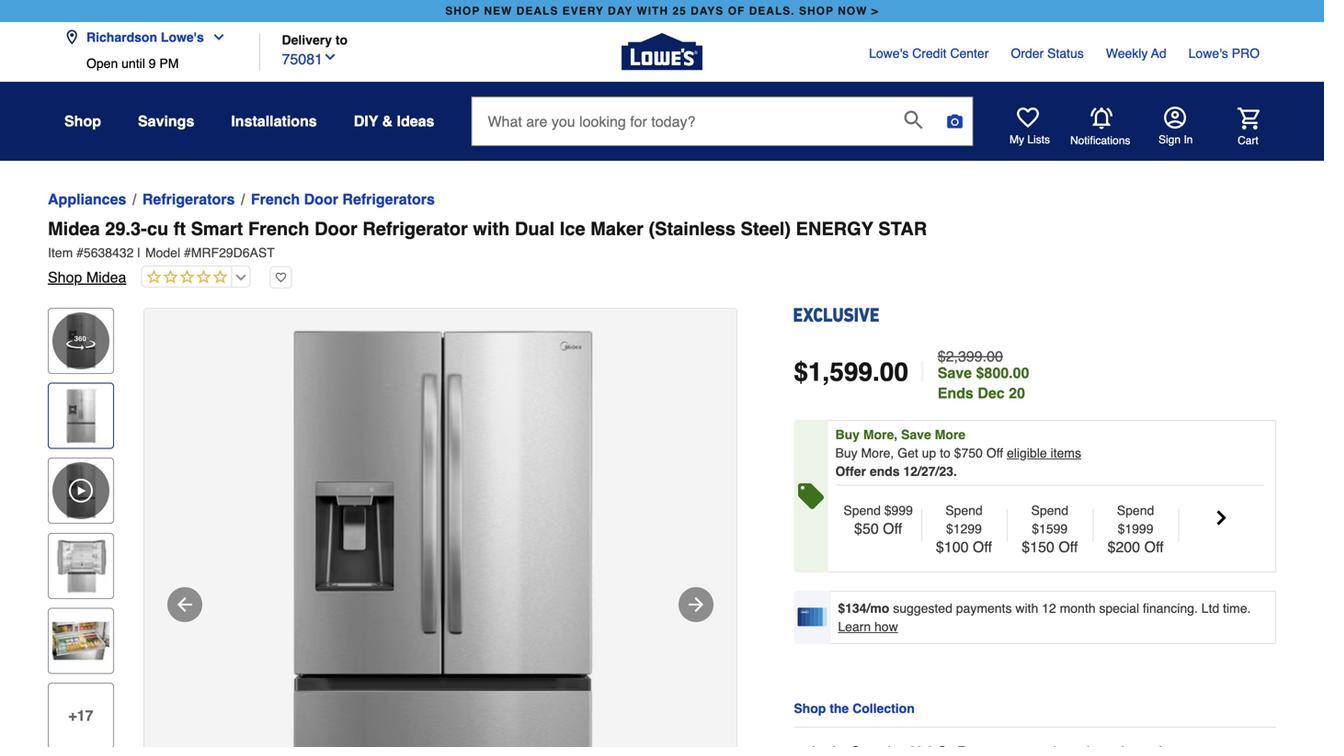 Task type: vqa. For each thing, say whether or not it's contained in the screenshot.
'diy & ideas' button
yes



Task type: describe. For each thing, give the bounding box(es) containing it.
collection
[[853, 702, 915, 716]]

>
[[872, 5, 879, 17]]

| inside midea 29.3-cu ft smart french door refrigerator with dual ice maker (stainless steel) energy star item # 5638432 | model # mrf29d6ast
[[137, 246, 141, 260]]

notifications
[[1070, 134, 1130, 147]]

refrigerators link
[[142, 189, 235, 211]]

lowe's pro link
[[1189, 44, 1260, 63]]

sign
[[1159, 133, 1181, 146]]

shop for shop the collection
[[794, 702, 826, 716]]

lowe's for lowe's credit center
[[869, 46, 909, 61]]

shop midea
[[48, 269, 126, 286]]

midea 29.3-cu ft smart french door refrigerator with dual ice maker (stainless steel) energy star item # 5638432 | model # mrf29d6ast
[[48, 218, 927, 260]]

search image
[[904, 111, 923, 129]]

ends
[[870, 464, 900, 479]]

$
[[794, 358, 808, 387]]

smart
[[191, 218, 243, 240]]

ft
[[174, 218, 186, 240]]

$1299
[[946, 522, 982, 537]]

open
[[86, 56, 118, 71]]

shop new deals every day with 25 days of deals. shop now > link
[[442, 0, 883, 22]]

savings button
[[138, 105, 194, 138]]

diy & ideas
[[354, 113, 434, 130]]

french door refrigerators link
[[251, 189, 435, 211]]

1,599
[[808, 358, 873, 387]]

$800.00
[[976, 365, 1029, 382]]

1 # from the left
[[76, 246, 84, 260]]

shop the collection link
[[794, 698, 915, 720]]

lowe's inside richardson lowe's button
[[161, 30, 204, 45]]

2 shop from the left
[[799, 5, 834, 17]]

weekly ad
[[1106, 46, 1167, 61]]

shop for shop midea
[[48, 269, 82, 286]]

chevron down image
[[323, 50, 337, 64]]

0 vertical spatial french
[[251, 191, 300, 208]]

$ 1,599 . 00
[[794, 358, 908, 387]]

the
[[830, 702, 849, 716]]

refrigerator
[[363, 218, 468, 240]]

lowe's for lowe's pro
[[1189, 46, 1228, 61]]

with inside midea 29.3-cu ft smart french door refrigerator with dual ice maker (stainless steel) energy star item # 5638432 | model # mrf29d6ast
[[473, 218, 510, 240]]

12
[[1042, 601, 1056, 616]]

2 # from the left
[[184, 246, 191, 260]]

2 refrigerators from the left
[[342, 191, 435, 208]]

heart outline image
[[270, 267, 292, 289]]

order status link
[[1011, 44, 1084, 63]]

lowe's home improvement lists image
[[1017, 107, 1039, 129]]

energy
[[796, 218, 873, 240]]

my lists
[[1010, 133, 1050, 146]]

mrf29d6ast
[[191, 246, 275, 260]]

midea  #mrf29d6ast - thumbnail3 image
[[52, 613, 109, 670]]

deals
[[516, 5, 558, 17]]

month
[[1060, 601, 1096, 616]]

new
[[484, 5, 513, 17]]

star
[[878, 218, 927, 240]]

off for $100 off
[[973, 539, 992, 556]]

every
[[562, 5, 604, 17]]

diy & ideas button
[[354, 105, 434, 138]]

more, for get
[[861, 446, 894, 461]]

day
[[608, 5, 633, 17]]

get
[[898, 446, 918, 461]]

installations button
[[231, 105, 317, 138]]

door inside midea 29.3-cu ft smart french door refrigerator with dual ice maker (stainless steel) energy star item # 5638432 | model # mrf29d6ast
[[315, 218, 357, 240]]

payments
[[956, 601, 1012, 616]]

buy more, save more
[[835, 428, 966, 442]]

days
[[691, 5, 724, 17]]

cart button
[[1212, 107, 1260, 148]]

$999
[[884, 503, 913, 518]]

off inside buy more, get up to $750 off eligible items offer ends 12/27/23.
[[986, 446, 1003, 461]]

12/27/23.
[[903, 464, 957, 479]]

learn
[[838, 620, 871, 635]]

shop new deals every day with 25 days of deals. shop now >
[[445, 5, 879, 17]]

$50
[[854, 520, 879, 537]]

$200
[[1108, 539, 1140, 556]]

shop button
[[64, 105, 101, 138]]

with
[[637, 5, 669, 17]]

75081
[[282, 51, 323, 68]]

spend $1299 $100 off
[[936, 503, 992, 556]]

spend $1999 $200 off
[[1108, 503, 1164, 556]]

75081 button
[[282, 46, 337, 70]]

eligible items button
[[1007, 446, 1081, 461]]

$750
[[954, 446, 983, 461]]

.
[[873, 358, 880, 387]]

item number 5 6 3 8 4 3 2 and model number m r f 2 9 d 6 a s t element
[[48, 244, 1276, 262]]

ad
[[1151, 46, 1167, 61]]

order
[[1011, 46, 1044, 61]]

spend for $150
[[1031, 503, 1069, 518]]

lowe's home improvement notification center image
[[1091, 107, 1113, 129]]

buy for buy more, get up to $750 off eligible items offer ends 12/27/23.
[[835, 446, 858, 461]]

my
[[1010, 133, 1024, 146]]

savings
[[138, 113, 194, 130]]

of
[[728, 5, 745, 17]]

arrow left image
[[174, 594, 196, 616]]

appliances link
[[48, 189, 126, 211]]

tag filled image
[[798, 484, 824, 509]]

dual
[[515, 218, 555, 240]]

buy more, get up to $750 off eligible items offer ends 12/27/23.
[[835, 446, 1081, 479]]



Task type: locate. For each thing, give the bounding box(es) containing it.
special
[[1099, 601, 1139, 616]]

# right the model
[[184, 246, 191, 260]]

off inside "spend $1299 $100 off"
[[973, 539, 992, 556]]

with
[[473, 218, 510, 240], [1016, 601, 1038, 616]]

now
[[838, 5, 868, 17]]

$2,399.00
[[938, 348, 1003, 365]]

zero stars image
[[142, 269, 227, 286]]

suggested
[[893, 601, 953, 616]]

0 horizontal spatial shop
[[445, 5, 480, 17]]

$1999
[[1118, 522, 1154, 537]]

location image
[[64, 30, 79, 45]]

midea inside midea 29.3-cu ft smart french door refrigerator with dual ice maker (stainless steel) energy star item # 5638432 | model # mrf29d6ast
[[48, 218, 100, 240]]

1 shop from the left
[[445, 5, 480, 17]]

0 horizontal spatial to
[[336, 33, 348, 47]]

order status
[[1011, 46, 1084, 61]]

item
[[48, 246, 73, 260]]

1 refrigerators from the left
[[142, 191, 235, 208]]

1 horizontal spatial lowe's
[[869, 46, 909, 61]]

# right item
[[76, 246, 84, 260]]

save up get
[[901, 428, 931, 442]]

1 vertical spatial shop
[[48, 269, 82, 286]]

shop down open on the left of page
[[64, 113, 101, 130]]

lowe's pro
[[1189, 46, 1260, 61]]

9
[[149, 56, 156, 71]]

$1599
[[1032, 522, 1068, 537]]

cart
[[1238, 134, 1259, 147]]

1 vertical spatial with
[[1016, 601, 1038, 616]]

lists
[[1027, 133, 1050, 146]]

more
[[935, 428, 966, 442]]

richardson lowe's
[[86, 30, 204, 45]]

1 vertical spatial buy
[[835, 446, 858, 461]]

#
[[76, 246, 84, 260], [184, 246, 191, 260]]

to right up
[[940, 446, 951, 461]]

pm
[[159, 56, 179, 71]]

1 horizontal spatial refrigerators
[[342, 191, 435, 208]]

off for $50 off
[[883, 520, 902, 537]]

learn how button
[[838, 618, 898, 636]]

off right $750
[[986, 446, 1003, 461]]

$134/mo
[[838, 601, 890, 616]]

1 vertical spatial save
[[901, 428, 931, 442]]

spend $999 $50 off
[[844, 503, 913, 537]]

shop left new
[[445, 5, 480, 17]]

in
[[1184, 133, 1193, 146]]

1 vertical spatial french
[[248, 218, 309, 240]]

0 vertical spatial |
[[137, 246, 141, 260]]

1 horizontal spatial shop
[[799, 5, 834, 17]]

spend up "$1599"
[[1031, 503, 1069, 518]]

richardson
[[86, 30, 157, 45]]

delivery to
[[282, 33, 348, 47]]

lowe's inside 'lowe's credit center' link
[[869, 46, 909, 61]]

0 vertical spatial shop
[[64, 113, 101, 130]]

3 spend from the left
[[1031, 503, 1069, 518]]

spend inside spend $999 $50 off
[[844, 503, 881, 518]]

deals.
[[749, 5, 795, 17]]

to up chevron down image
[[336, 33, 348, 47]]

eligible
[[1007, 446, 1047, 461]]

0 vertical spatial more,
[[863, 428, 898, 442]]

off down $1299
[[973, 539, 992, 556]]

refrigerators
[[142, 191, 235, 208], [342, 191, 435, 208]]

lowe's home improvement account image
[[1164, 107, 1186, 129]]

1 horizontal spatial #
[[184, 246, 191, 260]]

0 horizontal spatial |
[[137, 246, 141, 260]]

refrigerators up ft
[[142, 191, 235, 208]]

french up mrf29d6ast
[[251, 191, 300, 208]]

off inside spend $1599 $150 off
[[1059, 539, 1078, 556]]

lowe's left credit
[[869, 46, 909, 61]]

2 vertical spatial shop
[[794, 702, 826, 716]]

maker
[[590, 218, 644, 240]]

center
[[950, 46, 989, 61]]

french door refrigerators
[[251, 191, 435, 208]]

delivery
[[282, 33, 332, 47]]

0 vertical spatial door
[[304, 191, 338, 208]]

spend inside "spend $1299 $100 off"
[[946, 503, 983, 518]]

shop
[[64, 113, 101, 130], [48, 269, 82, 286], [794, 702, 826, 716]]

appliances
[[48, 191, 126, 208]]

with left dual at the left
[[473, 218, 510, 240]]

1 horizontal spatial |
[[919, 356, 927, 388]]

off inside the spend $1999 $200 off
[[1144, 539, 1164, 556]]

midea
[[48, 218, 100, 240], [86, 269, 126, 286]]

door down installations button
[[304, 191, 338, 208]]

20
[[1009, 385, 1025, 402]]

lowe's credit center
[[869, 46, 989, 61]]

1 vertical spatial more,
[[861, 446, 894, 461]]

off down $999
[[883, 520, 902, 537]]

save inside save $800.00 ends dec 20
[[938, 365, 972, 382]]

chevron down image
[[204, 30, 226, 45]]

off inside spend $999 $50 off
[[883, 520, 902, 537]]

with inside '$134/mo suggested payments with 12 month special financing. ltd time. learn how'
[[1016, 601, 1038, 616]]

camera image
[[946, 112, 964, 131]]

buy for buy more, save more
[[835, 428, 860, 442]]

0 horizontal spatial refrigerators
[[142, 191, 235, 208]]

off
[[986, 446, 1003, 461], [883, 520, 902, 537], [973, 539, 992, 556], [1059, 539, 1078, 556], [1144, 539, 1164, 556]]

0 vertical spatial save
[[938, 365, 972, 382]]

Search Query text field
[[472, 97, 890, 145]]

save up ends at the right bottom of the page
[[938, 365, 972, 382]]

0 horizontal spatial lowe's
[[161, 30, 204, 45]]

lowe's home improvement logo image
[[622, 11, 703, 92]]

until
[[122, 56, 145, 71]]

buy
[[835, 428, 860, 442], [835, 446, 858, 461]]

door
[[304, 191, 338, 208], [315, 218, 357, 240]]

up
[[922, 446, 936, 461]]

with left 12 at the right of page
[[1016, 601, 1038, 616]]

spend for $200
[[1117, 503, 1154, 518]]

steel)
[[741, 218, 791, 240]]

1 spend from the left
[[844, 503, 881, 518]]

off for $200 off
[[1144, 539, 1164, 556]]

lowe's left pro
[[1189, 46, 1228, 61]]

spend up $1999
[[1117, 503, 1154, 518]]

off down "$1599"
[[1059, 539, 1078, 556]]

(stainless
[[649, 218, 736, 240]]

weekly
[[1106, 46, 1148, 61]]

spend $1599 $150 off
[[1022, 503, 1078, 556]]

spend inside the spend $1999 $200 off
[[1117, 503, 1154, 518]]

spend up $1299
[[946, 503, 983, 518]]

1 horizontal spatial with
[[1016, 601, 1038, 616]]

spend for $50
[[844, 503, 881, 518]]

richardson lowe's button
[[64, 19, 233, 56]]

lowe's credit center link
[[869, 44, 989, 63]]

off for $150 off
[[1059, 539, 1078, 556]]

ideas
[[397, 113, 434, 130]]

refrigerators up 'refrigerator'
[[342, 191, 435, 208]]

1 vertical spatial to
[[940, 446, 951, 461]]

1 vertical spatial door
[[315, 218, 357, 240]]

midea up item
[[48, 218, 100, 240]]

french
[[251, 191, 300, 208], [248, 218, 309, 240]]

shop for shop
[[64, 113, 101, 130]]

0 horizontal spatial save
[[901, 428, 931, 442]]

0 horizontal spatial #
[[76, 246, 84, 260]]

shop left the
[[794, 702, 826, 716]]

$100
[[936, 539, 969, 556]]

shop left now at the right top of the page
[[799, 5, 834, 17]]

spend up $50
[[844, 503, 881, 518]]

2 spend from the left
[[946, 503, 983, 518]]

midea  #mrf29d6ast - thumbnail image
[[52, 388, 109, 445]]

0 horizontal spatial with
[[473, 218, 510, 240]]

how
[[875, 620, 898, 635]]

spend for $100
[[946, 503, 983, 518]]

29.3-
[[105, 218, 147, 240]]

more, for save
[[863, 428, 898, 442]]

time.
[[1223, 601, 1251, 616]]

midea  #mrf29d6ast - thumbnail2 image
[[52, 538, 109, 595]]

ends
[[938, 385, 974, 402]]

0 vertical spatial midea
[[48, 218, 100, 240]]

| left the model
[[137, 246, 141, 260]]

pro
[[1232, 46, 1260, 61]]

spend inside spend $1599 $150 off
[[1031, 503, 1069, 518]]

00
[[880, 358, 908, 387]]

shop down item
[[48, 269, 82, 286]]

offer
[[835, 464, 866, 479]]

$134/mo suggested payments with 12 month special financing. ltd time. learn how
[[838, 601, 1251, 635]]

buy inside buy more, get up to $750 off eligible items offer ends 12/27/23.
[[835, 446, 858, 461]]

ice
[[560, 218, 585, 240]]

0 vertical spatial buy
[[835, 428, 860, 442]]

4 spend from the left
[[1117, 503, 1154, 518]]

lowe's inside lowe's pro link
[[1189, 46, 1228, 61]]

french up heart outline image
[[248, 218, 309, 240]]

midea  #mrf29d6ast image
[[144, 309, 737, 748]]

lowe's home improvement cart image
[[1238, 107, 1260, 129]]

cu
[[147, 218, 168, 240]]

None search field
[[471, 97, 973, 161]]

door down french door refrigerators link
[[315, 218, 357, 240]]

dec
[[978, 385, 1005, 402]]

0 vertical spatial with
[[473, 218, 510, 240]]

lowe's up pm
[[161, 30, 204, 45]]

open until 9 pm
[[86, 56, 179, 71]]

financing.
[[1143, 601, 1198, 616]]

1 vertical spatial |
[[919, 356, 927, 388]]

1 vertical spatial midea
[[86, 269, 126, 286]]

+17 button
[[48, 683, 114, 748]]

2 horizontal spatial lowe's
[[1189, 46, 1228, 61]]

french inside midea 29.3-cu ft smart french door refrigerator with dual ice maker (stainless steel) energy star item # 5638432 | model # mrf29d6ast
[[248, 218, 309, 240]]

save
[[938, 365, 972, 382], [901, 428, 931, 442]]

off down $1999
[[1144, 539, 1164, 556]]

more, inside buy more, get up to $750 off eligible items offer ends 12/27/23.
[[861, 446, 894, 461]]

sign in button
[[1159, 107, 1193, 147]]

to inside buy more, get up to $750 off eligible items offer ends 12/27/23.
[[940, 446, 951, 461]]

weekly ad link
[[1106, 44, 1167, 63]]

| right 00
[[919, 356, 927, 388]]

5638432
[[84, 246, 134, 260]]

1 buy from the top
[[835, 428, 860, 442]]

sign in
[[1159, 133, 1193, 146]]

&
[[382, 113, 393, 130]]

more,
[[863, 428, 898, 442], [861, 446, 894, 461]]

2 buy from the top
[[835, 446, 858, 461]]

+17
[[68, 708, 93, 725]]

ltd
[[1202, 601, 1219, 616]]

arrow right image
[[685, 594, 707, 616]]

midea down 5638432
[[86, 269, 126, 286]]

1 horizontal spatial save
[[938, 365, 972, 382]]

1 horizontal spatial to
[[940, 446, 951, 461]]

chevron right image
[[1210, 507, 1233, 529]]

0 vertical spatial to
[[336, 33, 348, 47]]

items
[[1051, 446, 1081, 461]]

shop the collection
[[794, 702, 915, 716]]

save $800.00 ends dec 20
[[938, 365, 1029, 402]]



